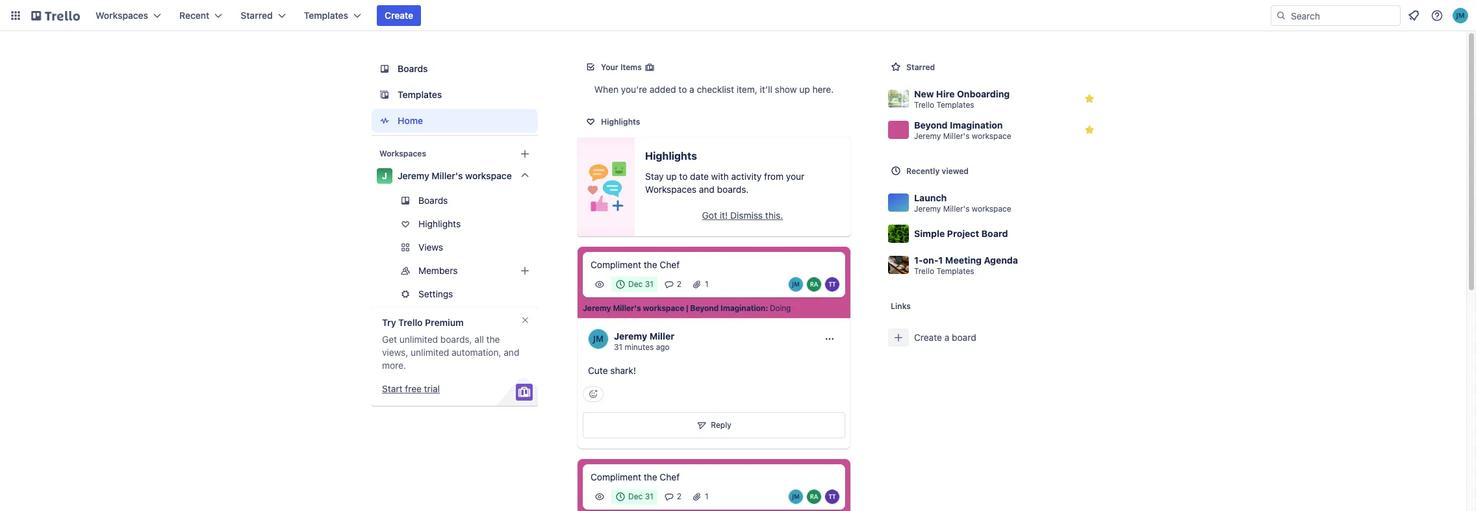 Task type: locate. For each thing, give the bounding box(es) containing it.
automation,
[[452, 347, 501, 358]]

1 vertical spatial 1
[[705, 279, 709, 289]]

and
[[699, 184, 715, 195], [504, 347, 520, 358]]

boards up highlights link
[[419, 195, 448, 206]]

2 horizontal spatial highlights
[[645, 150, 697, 162]]

1 vertical spatial unlimited
[[411, 347, 449, 358]]

2 dec from the top
[[628, 492, 643, 502]]

1 horizontal spatial and
[[699, 184, 715, 195]]

miller's up simple project board
[[943, 204, 970, 213]]

boards link up templates link at left
[[372, 57, 538, 81]]

create inside create a board button
[[914, 332, 942, 343]]

board image
[[377, 61, 393, 77]]

try
[[382, 317, 396, 328]]

0 vertical spatial boards link
[[372, 57, 538, 81]]

workspaces button
[[88, 5, 169, 26]]

templates
[[304, 10, 348, 21], [398, 89, 442, 100], [937, 100, 975, 110], [937, 266, 975, 276]]

add reaction image
[[583, 387, 604, 402]]

add image
[[517, 263, 533, 279]]

0 vertical spatial chef
[[660, 259, 680, 270]]

templates down hire at the right of the page
[[937, 100, 975, 110]]

added
[[650, 84, 676, 95]]

up left here.
[[800, 84, 810, 95]]

0 vertical spatial dec 31
[[628, 279, 654, 289]]

jeremy up minutes
[[614, 331, 647, 342]]

up right stay
[[666, 171, 677, 182]]

1 vertical spatial highlights
[[645, 150, 697, 162]]

jeremy for jeremy miller 31 minutes ago
[[614, 331, 647, 342]]

0 horizontal spatial starred
[[241, 10, 273, 21]]

1 vertical spatial dec 31
[[628, 492, 654, 502]]

trello down 1- at the right of page
[[914, 266, 935, 276]]

doing
[[770, 303, 791, 313]]

1 vertical spatial boards
[[419, 195, 448, 206]]

0 vertical spatial beyond
[[914, 119, 948, 130]]

beyond down new
[[914, 119, 948, 130]]

0 vertical spatial highlights
[[601, 117, 640, 127]]

2 vertical spatial workspaces
[[645, 184, 697, 195]]

2
[[677, 279, 682, 289], [677, 492, 682, 502]]

create a board button
[[883, 322, 1105, 354]]

workspaces
[[96, 10, 148, 21], [380, 149, 426, 159], [645, 184, 697, 195]]

boards link for highlights
[[372, 190, 538, 211]]

when you're added to a checklist item, it'll show up here.
[[594, 84, 834, 95]]

miller's up viewed
[[943, 131, 970, 141]]

to right added
[[679, 84, 687, 95]]

item,
[[737, 84, 758, 95]]

click to unstar new hire onboarding. it will be removed from your starred list. image
[[1083, 92, 1096, 105]]

0 vertical spatial compliment
[[591, 259, 641, 270]]

chef
[[660, 259, 680, 270], [660, 472, 680, 483]]

views,
[[382, 347, 408, 358]]

checklist
[[697, 84, 734, 95]]

a left board
[[945, 332, 950, 343]]

simple project board link
[[883, 218, 1105, 250]]

1 chef from the top
[[660, 259, 680, 270]]

2 vertical spatial 31
[[645, 492, 654, 502]]

1 vertical spatial chef
[[660, 472, 680, 483]]

1 horizontal spatial starred
[[907, 62, 935, 72]]

up
[[800, 84, 810, 95], [666, 171, 677, 182]]

unlimited
[[400, 334, 438, 345], [411, 347, 449, 358]]

31 inside jeremy miller 31 minutes ago
[[614, 343, 623, 353]]

starred
[[241, 10, 273, 21], [907, 62, 935, 72]]

0 vertical spatial 1
[[939, 254, 943, 265]]

2 vertical spatial highlights
[[419, 218, 461, 229]]

got
[[702, 210, 717, 221]]

1 vertical spatial compliment
[[591, 472, 641, 483]]

and right automation,
[[504, 347, 520, 358]]

0 vertical spatial trello
[[914, 100, 935, 110]]

more.
[[382, 360, 406, 371]]

1
[[939, 254, 943, 265], [705, 279, 709, 289], [705, 492, 709, 502]]

1 horizontal spatial beyond
[[914, 119, 948, 130]]

jeremy down the launch
[[914, 204, 941, 213]]

2 chef from the top
[[660, 472, 680, 483]]

0 vertical spatial create
[[385, 10, 413, 21]]

the
[[644, 259, 657, 270], [486, 334, 500, 345], [644, 472, 657, 483]]

jeremy right j
[[398, 170, 429, 181]]

starred right recent dropdown button
[[241, 10, 273, 21]]

0 vertical spatial imagination
[[950, 119, 1003, 130]]

1 vertical spatial a
[[945, 332, 950, 343]]

workspace
[[972, 131, 1012, 141], [465, 170, 512, 181], [972, 204, 1012, 213], [643, 303, 684, 313]]

the inside try trello premium get unlimited boards, all the views, unlimited automation, and more.
[[486, 334, 500, 345]]

recent button
[[172, 5, 230, 26]]

0 horizontal spatial workspaces
[[96, 10, 148, 21]]

1 vertical spatial compliment the chef
[[591, 472, 680, 483]]

1 vertical spatial boards link
[[372, 190, 538, 211]]

members
[[419, 265, 458, 276]]

click to unstar beyond imagination. it will be removed from your starred list. image
[[1083, 123, 1096, 136]]

a left checklist
[[690, 84, 695, 95]]

miller's inside "beyond imagination jeremy miller's workspace"
[[943, 131, 970, 141]]

workspace up highlights link
[[465, 170, 512, 181]]

1 vertical spatial dec
[[628, 492, 643, 502]]

1 horizontal spatial imagination
[[950, 119, 1003, 130]]

0 vertical spatial compliment the chef
[[591, 259, 680, 270]]

create for create a board
[[914, 332, 942, 343]]

0 vertical spatial up
[[800, 84, 810, 95]]

2 compliment the chef from the top
[[591, 472, 680, 483]]

0 vertical spatial starred
[[241, 10, 273, 21]]

templates inside popup button
[[304, 10, 348, 21]]

your items
[[601, 62, 642, 72]]

1 boards link from the top
[[372, 57, 538, 81]]

trello right try
[[398, 317, 423, 328]]

0 vertical spatial boards
[[398, 63, 428, 74]]

1 vertical spatial trello
[[914, 266, 935, 276]]

stay
[[645, 171, 664, 182]]

workspace inside "launch jeremy miller's workspace"
[[972, 204, 1012, 213]]

on-
[[923, 254, 939, 265]]

starred up new
[[907, 62, 935, 72]]

back to home image
[[31, 5, 80, 26]]

miller's
[[943, 131, 970, 141], [432, 170, 463, 181], [943, 204, 970, 213], [613, 303, 641, 313]]

dec 31
[[628, 279, 654, 289], [628, 492, 654, 502]]

2 boards link from the top
[[372, 190, 538, 211]]

2 compliment from the top
[[591, 472, 641, 483]]

launch jeremy miller's workspace
[[914, 192, 1012, 213]]

dec
[[628, 279, 643, 289], [628, 492, 643, 502]]

trello inside try trello premium get unlimited boards, all the views, unlimited automation, and more.
[[398, 317, 423, 328]]

boards right board icon
[[398, 63, 428, 74]]

imagination
[[950, 119, 1003, 130], [721, 303, 766, 313]]

2 dec 31 from the top
[[628, 492, 654, 502]]

create left board
[[914, 332, 942, 343]]

dismiss
[[730, 210, 763, 221]]

1 horizontal spatial a
[[945, 332, 950, 343]]

home image
[[377, 113, 393, 129]]

trello
[[914, 100, 935, 110], [914, 266, 935, 276], [398, 317, 423, 328]]

2 vertical spatial the
[[644, 472, 657, 483]]

1 vertical spatial create
[[914, 332, 942, 343]]

workspace inside "beyond imagination jeremy miller's workspace"
[[972, 131, 1012, 141]]

to left date
[[679, 171, 688, 182]]

0 horizontal spatial imagination
[[721, 303, 766, 313]]

boards for highlights
[[419, 195, 448, 206]]

board
[[982, 228, 1008, 239]]

1 2 from the top
[[677, 279, 682, 289]]

0 vertical spatial and
[[699, 184, 715, 195]]

show
[[775, 84, 797, 95]]

imagination left doing
[[721, 303, 766, 313]]

workspace up board
[[972, 204, 1012, 213]]

and down date
[[699, 184, 715, 195]]

templates right the starred popup button
[[304, 10, 348, 21]]

2 horizontal spatial workspaces
[[645, 184, 697, 195]]

1 horizontal spatial create
[[914, 332, 942, 343]]

trello inside 1-on-1 meeting agenda trello templates
[[914, 266, 935, 276]]

1 vertical spatial beyond
[[690, 303, 719, 313]]

2 vertical spatial trello
[[398, 317, 423, 328]]

boards link up highlights link
[[372, 190, 538, 211]]

jeremy up the recently
[[914, 131, 941, 141]]

1 vertical spatial and
[[504, 347, 520, 358]]

home link
[[372, 109, 538, 133]]

launch
[[914, 192, 947, 203]]

views link
[[372, 237, 538, 258]]

boards for templates
[[398, 63, 428, 74]]

hire
[[936, 88, 955, 99]]

start free trial button
[[382, 383, 440, 396]]

starred button
[[233, 5, 294, 26]]

0 vertical spatial 2
[[677, 279, 682, 289]]

imagination down new hire onboarding trello templates
[[950, 119, 1003, 130]]

0 vertical spatial dec
[[628, 279, 643, 289]]

to
[[679, 84, 687, 95], [679, 171, 688, 182]]

unlimited up views,
[[400, 334, 438, 345]]

highlights up views
[[419, 218, 461, 229]]

jeremy inside "launch jeremy miller's workspace"
[[914, 204, 941, 213]]

0 horizontal spatial beyond
[[690, 303, 719, 313]]

simple
[[914, 228, 945, 239]]

0 vertical spatial a
[[690, 84, 695, 95]]

1 dec 31 from the top
[[628, 279, 654, 289]]

create up board icon
[[385, 10, 413, 21]]

start free trial
[[382, 383, 440, 394]]

1 vertical spatial the
[[486, 334, 500, 345]]

beyond inside "beyond imagination jeremy miller's workspace"
[[914, 119, 948, 130]]

new
[[914, 88, 934, 99]]

compliment
[[591, 259, 641, 270], [591, 472, 641, 483]]

1 vertical spatial 31
[[614, 343, 623, 353]]

jeremy inside jeremy miller 31 minutes ago
[[614, 331, 647, 342]]

2 vertical spatial 1
[[705, 492, 709, 502]]

templates down meeting on the right
[[937, 266, 975, 276]]

0 horizontal spatial and
[[504, 347, 520, 358]]

boards link
[[372, 57, 538, 81], [372, 190, 538, 211]]

trello down new
[[914, 100, 935, 110]]

1 horizontal spatial workspaces
[[380, 149, 426, 159]]

1 vertical spatial imagination
[[721, 303, 766, 313]]

jeremy miller (jeremymiller198) image
[[1453, 8, 1469, 23]]

workspaces inside popup button
[[96, 10, 148, 21]]

a inside create a board button
[[945, 332, 950, 343]]

0 horizontal spatial create
[[385, 10, 413, 21]]

and inside stay up to date with activity from your workspaces and boards.
[[699, 184, 715, 195]]

1 horizontal spatial highlights
[[601, 117, 640, 127]]

start
[[382, 383, 403, 394]]

1 vertical spatial up
[[666, 171, 677, 182]]

a
[[690, 84, 695, 95], [945, 332, 950, 343]]

0 horizontal spatial a
[[690, 84, 695, 95]]

1 horizontal spatial up
[[800, 84, 810, 95]]

highlights down you're in the left top of the page
[[601, 117, 640, 127]]

workspace down onboarding
[[972, 131, 1012, 141]]

highlights link
[[372, 214, 538, 235]]

1 vertical spatial to
[[679, 171, 688, 182]]

create inside create button
[[385, 10, 413, 21]]

highlights up stay
[[645, 150, 697, 162]]

jeremy up cute
[[583, 303, 611, 313]]

0 horizontal spatial up
[[666, 171, 677, 182]]

unlimited down boards,
[[411, 347, 449, 358]]

1 vertical spatial 2
[[677, 492, 682, 502]]

0 vertical spatial workspaces
[[96, 10, 148, 21]]

this.
[[765, 210, 783, 221]]

beyond right |
[[690, 303, 719, 313]]

jeremy for jeremy miller's workspace | beyond imagination : doing
[[583, 303, 611, 313]]



Task type: describe. For each thing, give the bounding box(es) containing it.
trial
[[424, 383, 440, 394]]

2 2 from the top
[[677, 492, 682, 502]]

board
[[952, 332, 977, 343]]

1 compliment the chef from the top
[[591, 259, 680, 270]]

create a workspace image
[[517, 146, 533, 162]]

Search field
[[1287, 6, 1400, 25]]

1 vertical spatial workspaces
[[380, 149, 426, 159]]

boards.
[[717, 184, 749, 195]]

here.
[[813, 84, 834, 95]]

reply
[[711, 421, 732, 430]]

beyond imagination link
[[690, 303, 766, 314]]

members link
[[372, 261, 538, 281]]

miller's up highlights link
[[432, 170, 463, 181]]

home
[[398, 115, 423, 126]]

minutes
[[625, 343, 654, 353]]

jeremy for jeremy miller's workspace
[[398, 170, 429, 181]]

starred inside popup button
[[241, 10, 273, 21]]

1 inside 1-on-1 meeting agenda trello templates
[[939, 254, 943, 265]]

open information menu image
[[1431, 9, 1444, 22]]

you're
[[621, 84, 647, 95]]

0 vertical spatial to
[[679, 84, 687, 95]]

try trello premium get unlimited boards, all the views, unlimited automation, and more.
[[382, 317, 520, 371]]

1-on-1 meeting agenda trello templates
[[914, 254, 1018, 276]]

j
[[382, 170, 387, 181]]

0 horizontal spatial highlights
[[419, 218, 461, 229]]

settings
[[419, 289, 453, 300]]

got it! dismiss this.
[[702, 210, 783, 221]]

viewed
[[942, 166, 969, 176]]

1 dec from the top
[[628, 279, 643, 289]]

project
[[947, 228, 979, 239]]

create for create
[[385, 10, 413, 21]]

1 compliment from the top
[[591, 259, 641, 270]]

trello inside new hire onboarding trello templates
[[914, 100, 935, 110]]

ago
[[656, 343, 670, 353]]

all
[[475, 334, 484, 345]]

get
[[382, 334, 397, 345]]

templates inside new hire onboarding trello templates
[[937, 100, 975, 110]]

premium
[[425, 317, 464, 328]]

free
[[405, 383, 422, 394]]

boards,
[[441, 334, 472, 345]]

recently
[[907, 166, 940, 176]]

simple project board
[[914, 228, 1008, 239]]

items
[[621, 62, 642, 72]]

cute
[[588, 365, 608, 376]]

0 notifications image
[[1406, 8, 1422, 23]]

templates up home
[[398, 89, 442, 100]]

create button
[[377, 5, 421, 26]]

switch to… image
[[9, 9, 22, 22]]

recently viewed
[[907, 166, 969, 176]]

cute shark!
[[588, 365, 636, 376]]

recent
[[179, 10, 209, 21]]

to inside stay up to date with activity from your workspaces and boards.
[[679, 171, 688, 182]]

onboarding
[[957, 88, 1010, 99]]

shark!
[[610, 365, 636, 376]]

search image
[[1276, 10, 1287, 21]]

with
[[711, 171, 729, 182]]

activity
[[731, 171, 762, 182]]

boards link for templates
[[372, 57, 538, 81]]

templates inside 1-on-1 meeting agenda trello templates
[[937, 266, 975, 276]]

beyond imagination jeremy miller's workspace
[[914, 119, 1012, 141]]

links
[[891, 302, 911, 311]]

views
[[419, 242, 443, 253]]

workspaces inside stay up to date with activity from your workspaces and boards.
[[645, 184, 697, 195]]

:
[[766, 303, 768, 313]]

reply button
[[583, 413, 845, 439]]

miller
[[650, 331, 675, 342]]

from
[[764, 171, 784, 182]]

your
[[601, 62, 619, 72]]

templates link
[[372, 83, 538, 107]]

it'll
[[760, 84, 773, 95]]

primary element
[[0, 0, 1477, 31]]

jeremy miller 31 minutes ago
[[614, 331, 675, 353]]

agenda
[[984, 254, 1018, 265]]

meeting
[[946, 254, 982, 265]]

jeremy miller's workspace | beyond imagination : doing
[[583, 303, 791, 313]]

create a board
[[914, 332, 977, 343]]

your
[[786, 171, 805, 182]]

jeremy miller's workspace
[[398, 170, 512, 181]]

new hire onboarding trello templates
[[914, 88, 1010, 110]]

0 vertical spatial the
[[644, 259, 657, 270]]

template board image
[[377, 87, 393, 103]]

workspace left |
[[643, 303, 684, 313]]

up inside stay up to date with activity from your workspaces and boards.
[[666, 171, 677, 182]]

got it! dismiss this. button
[[645, 205, 840, 226]]

it!
[[720, 210, 728, 221]]

jeremy inside "beyond imagination jeremy miller's workspace"
[[914, 131, 941, 141]]

0 vertical spatial unlimited
[[400, 334, 438, 345]]

and inside try trello premium get unlimited boards, all the views, unlimited automation, and more.
[[504, 347, 520, 358]]

settings link
[[372, 284, 538, 305]]

0 vertical spatial 31
[[645, 279, 654, 289]]

miller's inside "launch jeremy miller's workspace"
[[943, 204, 970, 213]]

templates button
[[296, 5, 369, 26]]

1 vertical spatial starred
[[907, 62, 935, 72]]

miller's up jeremy miller 31 minutes ago
[[613, 303, 641, 313]]

stay up to date with activity from your workspaces and boards.
[[645, 171, 805, 195]]

date
[[690, 171, 709, 182]]

|
[[686, 303, 689, 313]]

when
[[594, 84, 619, 95]]

imagination inside "beyond imagination jeremy miller's workspace"
[[950, 119, 1003, 130]]

1-
[[914, 254, 923, 265]]



Task type: vqa. For each thing, say whether or not it's contained in the screenshot.
from
yes



